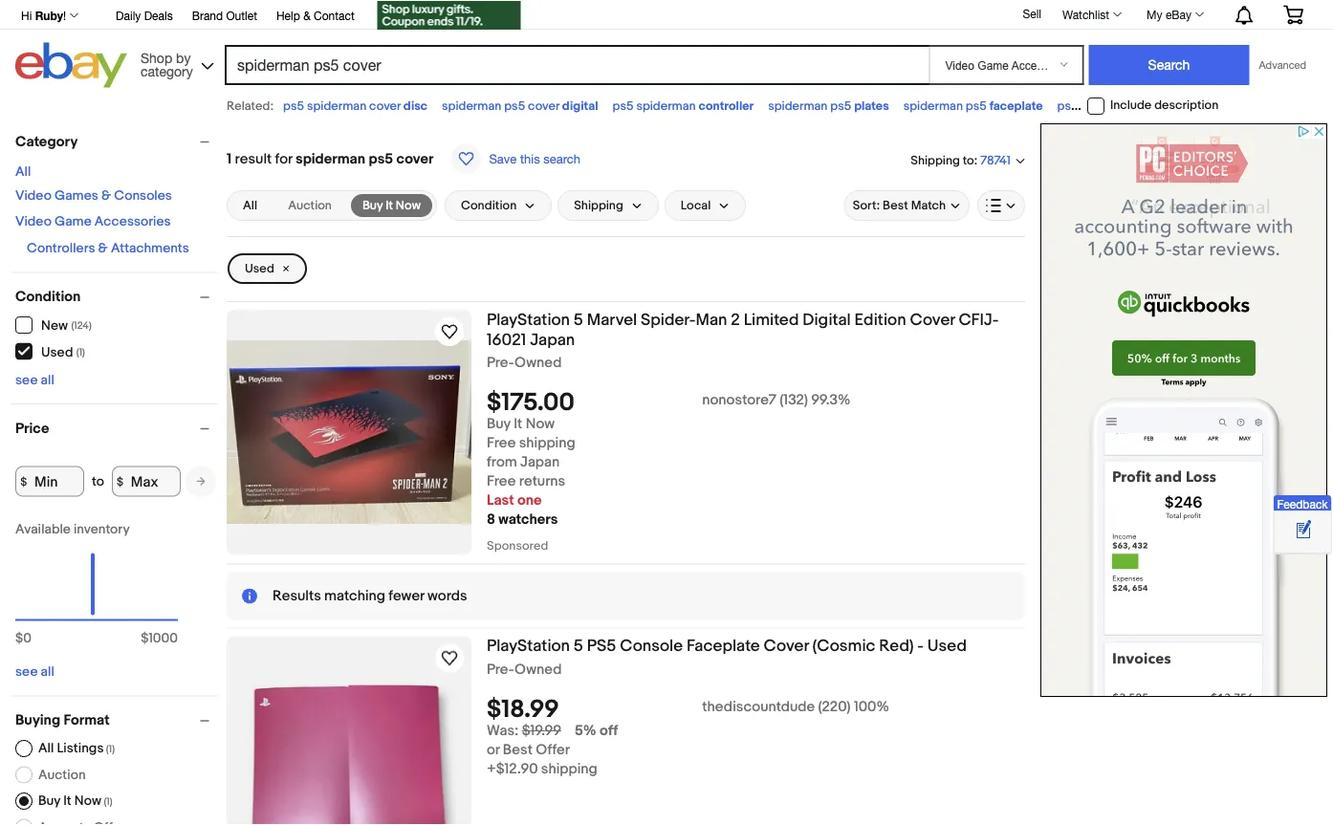 Task type: vqa. For each thing, say whether or not it's contained in the screenshot.
the bottommost the Buy
yes



Task type: describe. For each thing, give the bounding box(es) containing it.
1 horizontal spatial 2
[[1143, 98, 1150, 113]]

shop by category button
[[132, 43, 218, 84]]

now for buy it now
[[396, 198, 421, 213]]

or
[[487, 741, 500, 759]]

1 horizontal spatial condition button
[[445, 190, 552, 221]]

sort: best match
[[853, 198, 946, 213]]

shipping to : 78741
[[911, 153, 1011, 168]]

1 horizontal spatial all
[[38, 740, 54, 757]]

this
[[520, 151, 540, 166]]

edition
[[854, 310, 906, 330]]

sell link
[[1014, 7, 1050, 20]]

spiderman left 'description'
[[1081, 98, 1140, 113]]

japan inside nonostore7 (132) 99.3% buy it now free shipping from japan free returns last one 8 watchers
[[520, 454, 560, 471]]

watchlist link
[[1052, 3, 1130, 26]]

ps5 right faceplate
[[1057, 98, 1078, 113]]

local button
[[664, 190, 746, 221]]

my
[[1147, 8, 1162, 21]]

(1) inside all listings (1)
[[106, 743, 115, 756]]

controllers & attachments link
[[27, 240, 189, 257]]

shipping for shipping
[[574, 198, 623, 213]]

games
[[54, 188, 98, 204]]

matching
[[324, 588, 385, 605]]

1 horizontal spatial all link
[[231, 194, 269, 217]]

shipping inside or best offer +$12.90 shipping
[[541, 761, 597, 778]]

spiderman up the shipping to : 78741
[[903, 98, 963, 113]]

by
[[176, 50, 191, 66]]

Search for anything text field
[[228, 47, 925, 83]]

save this search
[[489, 151, 580, 166]]

search
[[543, 151, 580, 166]]

condition for the bottommost condition dropdown button
[[15, 288, 81, 306]]

spiderman right for on the top left
[[295, 150, 365, 167]]

100%
[[854, 698, 889, 716]]

help
[[276, 9, 300, 22]]

watchers
[[498, 511, 558, 529]]

save this search button
[[445, 142, 586, 175]]

video games & consoles link
[[15, 188, 172, 204]]

5 for $18.99
[[574, 637, 583, 657]]

see all for condition
[[15, 372, 54, 388]]

shipping button
[[558, 190, 659, 221]]

faceplate
[[686, 637, 760, 657]]

sell
[[1023, 7, 1041, 20]]

playstation 5 marvel spider-man 2 limited digital edition cover cfij- 16021 japan link
[[487, 310, 1025, 354]]

:
[[974, 153, 978, 168]]

ps5 spiderman cover disc
[[283, 98, 427, 113]]

16021
[[487, 330, 526, 350]]

1 vertical spatial &
[[101, 188, 111, 204]]

(220)
[[818, 698, 851, 716]]

console
[[620, 637, 683, 657]]

help & contact
[[276, 9, 355, 22]]

my ebay link
[[1136, 3, 1213, 26]]

Minimum Value in $ text field
[[15, 466, 84, 497]]

marvel
[[587, 310, 637, 330]]

ps5 right digital in the top of the page
[[612, 98, 634, 113]]

ps5 inside main content
[[369, 150, 393, 167]]

shipping for shipping to : 78741
[[911, 153, 960, 168]]

spiderman right controller
[[768, 98, 828, 113]]

video for video games & consoles
[[15, 188, 52, 204]]

available inventory
[[15, 522, 130, 538]]

ps5 right related:
[[283, 98, 304, 113]]

used for used
[[245, 261, 274, 276]]

available
[[15, 522, 71, 538]]

your shopping cart image
[[1282, 5, 1304, 24]]

shipping inside nonostore7 (132) 99.3% buy it now free shipping from japan free returns last one 8 watchers
[[519, 435, 575, 452]]

hi ruby !
[[21, 9, 66, 22]]

now inside nonostore7 (132) 99.3% buy it now free shipping from japan free returns last one 8 watchers
[[526, 416, 555, 433]]

see all for price
[[15, 664, 54, 680]]

& for attachments
[[98, 240, 108, 257]]

daily deals link
[[116, 6, 173, 27]]

save
[[489, 151, 517, 166]]

Maximum Value in $ text field
[[112, 466, 181, 497]]

was:
[[487, 722, 519, 740]]

ps5
[[587, 637, 616, 657]]

digital
[[562, 98, 598, 113]]

owned inside playstation 5 ps5 console faceplate cover (cosmic red) - used pre-owned
[[514, 661, 562, 678]]

1 result for spiderman ps5 cover
[[227, 150, 434, 167]]

returns
[[519, 473, 565, 490]]

see all button for condition
[[15, 372, 54, 388]]

playstation for $18.99
[[487, 637, 570, 657]]

(1) inside used (1)
[[76, 346, 85, 359]]

advertisement region
[[1040, 123, 1327, 697]]

it for buy it now
[[385, 198, 393, 213]]

playstation for $175.00
[[487, 310, 570, 330]]

cover left 'disc'
[[369, 98, 401, 113]]

$ 0
[[15, 631, 31, 647]]

feedback
[[1277, 497, 1328, 510]]

controllers
[[27, 240, 95, 257]]

off
[[600, 722, 618, 740]]

all for price
[[41, 664, 54, 680]]

0
[[23, 631, 31, 647]]

$ up inventory
[[117, 475, 123, 488]]

result
[[235, 150, 272, 167]]

advanced link
[[1249, 46, 1316, 84]]

price button
[[15, 420, 218, 437]]

daily deals
[[116, 9, 173, 22]]

2 horizontal spatial all
[[243, 198, 257, 213]]

red)
[[879, 637, 914, 657]]

ps5 spiderman controller
[[612, 98, 754, 113]]

shop
[[141, 50, 172, 66]]

disc
[[403, 98, 427, 113]]

daily
[[116, 9, 141, 22]]

& for contact
[[303, 9, 311, 22]]

none submit inside shop by category banner
[[1089, 45, 1249, 85]]

(132)
[[780, 392, 808, 409]]

video game accessories
[[15, 214, 171, 230]]

buy inside nonostore7 (132) 99.3% buy it now free shipping from japan free returns last one 8 watchers
[[487, 416, 511, 433]]

owned inside playstation 5 marvel spider-man 2 limited digital edition cover cfij- 16021 japan pre-owned
[[514, 354, 562, 372]]

new (124)
[[41, 318, 92, 334]]

related:
[[227, 98, 274, 113]]

ruby
[[35, 9, 63, 22]]

pre- inside playstation 5 ps5 console faceplate cover (cosmic red) - used pre-owned
[[487, 661, 514, 678]]

buy for buy it now
[[362, 198, 383, 213]]

buy it now (1)
[[38, 793, 112, 809]]

used inside playstation 5 ps5 console faceplate cover (cosmic red) - used pre-owned
[[927, 637, 967, 657]]

sort: best match button
[[844, 190, 970, 221]]

spiderman ps5 plates
[[768, 98, 889, 113]]

last
[[487, 492, 514, 509]]

contact
[[314, 9, 355, 22]]

78741
[[980, 153, 1011, 168]]

one
[[517, 492, 542, 509]]



Task type: locate. For each thing, give the bounding box(es) containing it.
watch playstation 5 ps5 console faceplate cover (cosmic red) - used image
[[438, 647, 461, 670]]

brand outlet link
[[192, 6, 257, 27]]

help & contact link
[[276, 6, 355, 27]]

2 free from the top
[[487, 473, 516, 490]]

0 horizontal spatial to
[[92, 473, 104, 490]]

deals
[[144, 9, 173, 22]]

(124)
[[71, 320, 92, 332]]

buying format
[[15, 712, 110, 729]]

-
[[917, 637, 924, 657]]

5 left marvel
[[574, 310, 583, 330]]

0 vertical spatial japan
[[530, 330, 575, 350]]

playstation 5 ps5 console faceplate cover (cosmic red) - used pre-owned
[[487, 637, 967, 678]]

1 vertical spatial free
[[487, 473, 516, 490]]

1 horizontal spatial used
[[245, 261, 274, 276]]

graph of available inventory between $0 and $1000+ image
[[15, 522, 178, 656]]

2 horizontal spatial it
[[514, 416, 522, 433]]

2 all from the top
[[41, 664, 54, 680]]

1 vertical spatial (1)
[[106, 743, 115, 756]]

1 free from the top
[[487, 435, 516, 452]]

2 vertical spatial &
[[98, 240, 108, 257]]

nonostore7 (132) 99.3% buy it now free shipping from japan free returns last one 8 watchers
[[487, 392, 851, 529]]

condition button down save
[[445, 190, 552, 221]]

$ up buying
[[15, 631, 23, 647]]

playstation 5 ps5 console faceplate cover (cosmic red) - used heading
[[487, 637, 967, 657]]

see all button down 0
[[15, 664, 54, 680]]

1 horizontal spatial it
[[385, 198, 393, 213]]

spiderman up "1 result for spiderman ps5 cover"
[[307, 98, 366, 113]]

video left games
[[15, 188, 52, 204]]

cover left digital in the top of the page
[[528, 98, 559, 113]]

brand outlet
[[192, 9, 257, 22]]

0 vertical spatial &
[[303, 9, 311, 22]]

shipping
[[519, 435, 575, 452], [541, 761, 597, 778]]

0 horizontal spatial condition button
[[15, 288, 218, 306]]

0 horizontal spatial shipping
[[574, 198, 623, 213]]

& inside account navigation
[[303, 9, 311, 22]]

0 vertical spatial shipping
[[911, 153, 960, 168]]

1 see all from the top
[[15, 372, 54, 388]]

auction link
[[277, 194, 343, 217]]

my ebay
[[1147, 8, 1191, 21]]

fewer
[[389, 588, 424, 605]]

(1) down (124)
[[76, 346, 85, 359]]

1 vertical spatial buy
[[487, 416, 511, 433]]

nonostore7
[[702, 392, 776, 409]]

playstation inside playstation 5 marvel spider-man 2 limited digital edition cover cfij- 16021 japan pre-owned
[[487, 310, 570, 330]]

2 vertical spatial (1)
[[104, 796, 112, 808]]

2 5 from the top
[[574, 637, 583, 657]]

1 horizontal spatial to
[[963, 153, 974, 168]]

cover inside playstation 5 ps5 console faceplate cover (cosmic red) - used pre-owned
[[764, 637, 809, 657]]

video up controllers on the top of the page
[[15, 214, 52, 230]]

& right help
[[303, 9, 311, 22]]

0 vertical spatial it
[[385, 198, 393, 213]]

2 see from the top
[[15, 664, 38, 680]]

0 horizontal spatial 2
[[731, 310, 740, 330]]

2 see all button from the top
[[15, 664, 54, 680]]

buy inside text field
[[362, 198, 383, 213]]

owned up $18.99
[[514, 661, 562, 678]]

it
[[385, 198, 393, 213], [514, 416, 522, 433], [63, 793, 71, 809]]

2 horizontal spatial used
[[927, 637, 967, 657]]

pre- down the 16021
[[487, 354, 514, 372]]

main content containing $175.00
[[227, 123, 1025, 825]]

spider-
[[641, 310, 696, 330]]

see for condition
[[15, 372, 38, 388]]

all down used (1)
[[41, 372, 54, 388]]

now down listings
[[74, 793, 101, 809]]

ps5 up save this search button
[[504, 98, 525, 113]]

buy left (1) text box
[[38, 793, 60, 809]]

0 vertical spatial see all button
[[15, 372, 54, 388]]

buy up from
[[487, 416, 511, 433]]

to inside the shipping to : 78741
[[963, 153, 974, 168]]

1 vertical spatial condition
[[15, 288, 81, 306]]

best for or
[[503, 741, 533, 759]]

2 vertical spatial buy
[[38, 793, 60, 809]]

game
[[54, 214, 91, 230]]

see up price on the bottom left of page
[[15, 372, 38, 388]]

1 vertical spatial shipping
[[574, 198, 623, 213]]

$175.00
[[487, 388, 575, 418]]

cover
[[910, 310, 955, 330], [764, 637, 809, 657]]

 (1) Items text field
[[104, 743, 115, 756]]

0 vertical spatial now
[[396, 198, 421, 213]]

1 horizontal spatial buy
[[362, 198, 383, 213]]

auction up buy it now (1)
[[38, 767, 86, 783]]

0 horizontal spatial now
[[74, 793, 101, 809]]

1 horizontal spatial shipping
[[911, 153, 960, 168]]

5 inside playstation 5 marvel spider-man 2 limited digital edition cover cfij- 16021 japan pre-owned
[[574, 310, 583, 330]]

offer
[[536, 741, 570, 759]]

1 vertical spatial cover
[[764, 637, 809, 657]]

free down from
[[487, 473, 516, 490]]

playstation 5 marvel spider-man 2 limited digital edition cover cfij-16021 japan image
[[227, 340, 471, 524]]

0 vertical spatial to
[[963, 153, 974, 168]]

2 inside playstation 5 marvel spider-man 2 limited digital edition cover cfij- 16021 japan pre-owned
[[731, 310, 740, 330]]

cover left (cosmic
[[764, 637, 809, 657]]

spiderman
[[307, 98, 366, 113], [442, 98, 501, 113], [636, 98, 696, 113], [768, 98, 828, 113], [903, 98, 963, 113], [1081, 98, 1140, 113], [295, 150, 365, 167]]

faceplate
[[989, 98, 1043, 113]]

cover up buy it now in the top of the page
[[396, 150, 434, 167]]

thediscountdude
[[702, 698, 815, 716]]

0 horizontal spatial condition
[[15, 288, 81, 306]]

1 vertical spatial 5
[[574, 637, 583, 657]]

auction inside main content
[[288, 198, 332, 213]]

1 vertical spatial see
[[15, 664, 38, 680]]

ps5
[[283, 98, 304, 113], [504, 98, 525, 113], [612, 98, 634, 113], [830, 98, 851, 113], [966, 98, 987, 113], [1057, 98, 1078, 113], [369, 150, 393, 167]]

1 horizontal spatial cover
[[910, 310, 955, 330]]

2 vertical spatial it
[[63, 793, 71, 809]]

1 owned from the top
[[514, 354, 562, 372]]

5 left ps5
[[574, 637, 583, 657]]

1 5 from the top
[[574, 310, 583, 330]]

1 vertical spatial to
[[92, 473, 104, 490]]

shipping inside dropdown button
[[574, 198, 623, 213]]

2 right man
[[731, 310, 740, 330]]

best
[[883, 198, 908, 213], [503, 741, 533, 759]]

1 see all button from the top
[[15, 372, 54, 388]]

0 vertical spatial owned
[[514, 354, 562, 372]]

0 horizontal spatial all link
[[15, 164, 31, 180]]

0 vertical spatial condition button
[[445, 190, 552, 221]]

condition inside condition dropdown button
[[461, 198, 517, 213]]

was: $19.99
[[487, 722, 561, 740]]

all for condition
[[41, 372, 54, 388]]

$18.99
[[487, 695, 559, 725]]

Buy It Now selected text field
[[362, 197, 421, 214]]

1
[[227, 150, 232, 167]]

$ up "buying format" 'dropdown button'
[[141, 631, 149, 647]]

it inside nonostore7 (132) 99.3% buy it now free shipping from japan free returns last one 8 watchers
[[514, 416, 522, 433]]

2 horizontal spatial now
[[526, 416, 555, 433]]

0 vertical spatial see
[[15, 372, 38, 388]]

0 vertical spatial pre-
[[487, 354, 514, 372]]

buy
[[362, 198, 383, 213], [487, 416, 511, 433], [38, 793, 60, 809]]

local
[[681, 198, 711, 213]]

0 vertical spatial see all
[[15, 372, 54, 388]]

it left (1) text box
[[63, 793, 71, 809]]

cover
[[369, 98, 401, 113], [528, 98, 559, 113], [1153, 98, 1185, 113], [396, 150, 434, 167]]

format
[[64, 712, 110, 729]]

0 vertical spatial 5
[[574, 310, 583, 330]]

1 vertical spatial owned
[[514, 661, 562, 678]]

free
[[487, 435, 516, 452], [487, 473, 516, 490]]

shipping down the offer
[[541, 761, 597, 778]]

results
[[273, 588, 321, 605]]

0 vertical spatial best
[[883, 198, 908, 213]]

1 vertical spatial all
[[41, 664, 54, 680]]

free up from
[[487, 435, 516, 452]]

cover right include
[[1153, 98, 1185, 113]]

all link down category
[[15, 164, 31, 180]]

playstation
[[487, 310, 570, 330], [487, 637, 570, 657]]

ebay
[[1166, 8, 1191, 21]]

0 horizontal spatial it
[[63, 793, 71, 809]]

2 see all from the top
[[15, 664, 54, 680]]

auction down "1 result for spiderman ps5 cover"
[[288, 198, 332, 213]]

1 vertical spatial video
[[15, 214, 52, 230]]

now for buy it now (1)
[[74, 793, 101, 809]]

best for sort:
[[883, 198, 908, 213]]

0 vertical spatial all
[[15, 164, 31, 180]]

1 vertical spatial japan
[[520, 454, 560, 471]]

1 vertical spatial all link
[[231, 194, 269, 217]]

1 vertical spatial pre-
[[487, 661, 514, 678]]

$
[[20, 475, 27, 488], [117, 475, 123, 488], [15, 631, 23, 647], [141, 631, 149, 647]]

0 vertical spatial condition
[[461, 198, 517, 213]]

shipping down search at the left
[[574, 198, 623, 213]]

0 horizontal spatial all
[[15, 164, 31, 180]]

shipping up returns on the bottom left of the page
[[519, 435, 575, 452]]

1 vertical spatial it
[[514, 416, 522, 433]]

shipping left :
[[911, 153, 960, 168]]

1 video from the top
[[15, 188, 52, 204]]

used inside 'link'
[[245, 261, 274, 276]]

None submit
[[1089, 45, 1249, 85]]

1 vertical spatial see all button
[[15, 664, 54, 680]]

spiderman down shop by category banner
[[636, 98, 696, 113]]

see for price
[[15, 664, 38, 680]]

2 vertical spatial used
[[927, 637, 967, 657]]

condition button up (124)
[[15, 288, 218, 306]]

& down the video game accessories
[[98, 240, 108, 257]]

shop by category
[[141, 50, 193, 79]]

playstation right watch playstation 5 marvel spider-man 2 limited digital edition cover cfij-16021 japan icon
[[487, 310, 570, 330]]

best inside dropdown button
[[883, 198, 908, 213]]

2 owned from the top
[[514, 661, 562, 678]]

advanced
[[1259, 59, 1306, 71]]

0 horizontal spatial used
[[41, 344, 73, 361]]

1 vertical spatial now
[[526, 416, 555, 433]]

see all down used (1)
[[15, 372, 54, 388]]

1 vertical spatial shipping
[[541, 761, 597, 778]]

0 vertical spatial buy
[[362, 198, 383, 213]]

all up buying
[[41, 664, 54, 680]]

& up the video game accessories
[[101, 188, 111, 204]]

2 pre- from the top
[[487, 661, 514, 678]]

spiderman right 'disc'
[[442, 98, 501, 113]]

owned down the 16021
[[514, 354, 562, 372]]

results matching fewer words region
[[227, 573, 1025, 620]]

playstation up $18.99
[[487, 637, 570, 657]]

digital
[[803, 310, 851, 330]]

to right minimum value in $ text field
[[92, 473, 104, 490]]

0 vertical spatial video
[[15, 188, 52, 204]]

now inside text field
[[396, 198, 421, 213]]

cover inside main content
[[396, 150, 434, 167]]

all down buying
[[38, 740, 54, 757]]

controller
[[699, 98, 754, 113]]

used
[[245, 261, 274, 276], [41, 344, 73, 361], [927, 637, 967, 657]]

buy for buy it now (1)
[[38, 793, 60, 809]]

$19.99
[[522, 722, 561, 740]]

see down 0
[[15, 664, 38, 680]]

new
[[41, 318, 68, 334]]

japan right the 16021
[[530, 330, 575, 350]]

results matching fewer words
[[273, 588, 467, 605]]

1 horizontal spatial now
[[396, 198, 421, 213]]

buying
[[15, 712, 60, 729]]

+$12.90
[[487, 761, 538, 778]]

2 vertical spatial all
[[38, 740, 54, 757]]

0 vertical spatial auction
[[288, 198, 332, 213]]

now
[[396, 198, 421, 213], [526, 416, 555, 433], [74, 793, 101, 809]]

playstation 5 ps5 console faceplate cover (cosmic red) - used image
[[241, 651, 457, 825]]

from
[[487, 454, 517, 471]]

video
[[15, 188, 52, 204], [15, 214, 52, 230]]

0 vertical spatial used
[[245, 261, 274, 276]]

watch playstation 5 marvel spider-man 2 limited digital edition cover cfij-16021 japan image
[[438, 320, 461, 343]]

spiderman ps5 faceplate
[[903, 98, 1043, 113]]

see all button down used (1)
[[15, 372, 54, 388]]

1 see from the top
[[15, 372, 38, 388]]

pre- up $18.99
[[487, 661, 514, 678]]

best up +$12.90 at the bottom
[[503, 741, 533, 759]]

condition down save
[[461, 198, 517, 213]]

all link down result
[[231, 194, 269, 217]]

shipping inside the shipping to : 78741
[[911, 153, 960, 168]]

0 vertical spatial free
[[487, 435, 516, 452]]

thediscountdude (220) 100%
[[702, 698, 889, 716]]

 (1) Items text field
[[101, 796, 112, 808]]

to left 78741
[[963, 153, 974, 168]]

sort:
[[853, 198, 880, 213]]

ps5 left faceplate
[[966, 98, 987, 113]]

condition button
[[445, 190, 552, 221], [15, 288, 218, 306]]

attachments
[[111, 240, 189, 257]]

condition up new
[[15, 288, 81, 306]]

1 playstation from the top
[[487, 310, 570, 330]]

pre- inside playstation 5 marvel spider-man 2 limited digital edition cover cfij- 16021 japan pre-owned
[[487, 354, 514, 372]]

0 vertical spatial all link
[[15, 164, 31, 180]]

all down category
[[15, 164, 31, 180]]

1 horizontal spatial best
[[883, 198, 908, 213]]

5 for $175.00
[[574, 310, 583, 330]]

video for video game accessories
[[15, 214, 52, 230]]

1 vertical spatial all
[[243, 198, 257, 213]]

buying format button
[[15, 712, 218, 729]]

2 left 'description'
[[1143, 98, 1150, 113]]

0 horizontal spatial best
[[503, 741, 533, 759]]

1 horizontal spatial auction
[[288, 198, 332, 213]]

0 vertical spatial playstation
[[487, 310, 570, 330]]

ps5 left plates at the top right of page
[[830, 98, 851, 113]]

5 inside playstation 5 ps5 console faceplate cover (cosmic red) - used pre-owned
[[574, 637, 583, 657]]

playstation 5 marvel spider-man 2 limited digital edition cover cfij- 16021 japan pre-owned
[[487, 310, 999, 372]]

brand
[[192, 9, 223, 22]]

2 horizontal spatial buy
[[487, 416, 511, 433]]

used for used (1)
[[41, 344, 73, 361]]

plates
[[854, 98, 889, 113]]

5% off
[[575, 722, 618, 740]]

1 vertical spatial auction
[[38, 767, 86, 783]]

cover left cfij-
[[910, 310, 955, 330]]

1 vertical spatial best
[[503, 741, 533, 759]]

1 vertical spatial used
[[41, 344, 73, 361]]

0 vertical spatial 2
[[1143, 98, 1150, 113]]

best right sort:
[[883, 198, 908, 213]]

auction
[[288, 198, 332, 213], [38, 767, 86, 783]]

japan up returns on the bottom left of the page
[[520, 454, 560, 471]]

$ up available on the bottom left of page
[[20, 475, 27, 488]]

!
[[63, 9, 66, 22]]

buy right auction link
[[362, 198, 383, 213]]

1 vertical spatial playstation
[[487, 637, 570, 657]]

all down result
[[243, 198, 257, 213]]

(1) down  (1) items text field
[[104, 796, 112, 808]]

shop by category banner
[[11, 0, 1318, 93]]

best inside or best offer +$12.90 shipping
[[503, 741, 533, 759]]

video games & consoles
[[15, 188, 172, 204]]

account navigation
[[11, 0, 1318, 32]]

playstation 5 ps5 console faceplate cover (cosmic red) - used link
[[487, 637, 1025, 661]]

0 vertical spatial (1)
[[76, 346, 85, 359]]

2 playstation from the top
[[487, 637, 570, 657]]

ps5 spiderman 2 cover
[[1057, 98, 1185, 113]]

cover inside playstation 5 marvel spider-man 2 limited digital edition cover cfij- 16021 japan pre-owned
[[910, 310, 955, 330]]

inventory
[[74, 522, 130, 538]]

0 horizontal spatial auction
[[38, 767, 86, 783]]

see all button for price
[[15, 664, 54, 680]]

0 vertical spatial cover
[[910, 310, 955, 330]]

2 video from the top
[[15, 214, 52, 230]]

2 vertical spatial now
[[74, 793, 101, 809]]

(1) inside buy it now (1)
[[104, 796, 112, 808]]

1 vertical spatial 2
[[731, 310, 740, 330]]

get the coupon image
[[377, 1, 521, 30]]

playstation 5 marvel spider-man 2 limited digital edition cover cfij- 16021 japan heading
[[487, 310, 999, 350]]

see all down 0
[[15, 664, 54, 680]]

main content
[[227, 123, 1025, 825]]

see
[[15, 372, 38, 388], [15, 664, 38, 680]]

0 vertical spatial shipping
[[519, 435, 575, 452]]

1 all from the top
[[41, 372, 54, 388]]

ps5 up buy it now in the top of the page
[[369, 150, 393, 167]]

category
[[141, 63, 193, 79]]

0 horizontal spatial cover
[[764, 637, 809, 657]]

1 vertical spatial see all
[[15, 664, 54, 680]]

(1) down "buying format" 'dropdown button'
[[106, 743, 115, 756]]

now down "1 result for spiderman ps5 cover"
[[396, 198, 421, 213]]

0 horizontal spatial buy
[[38, 793, 60, 809]]

all
[[41, 372, 54, 388], [41, 664, 54, 680]]

used (1)
[[41, 344, 85, 361]]

condition for rightmost condition dropdown button
[[461, 198, 517, 213]]

limited
[[744, 310, 799, 330]]

it up from
[[514, 416, 522, 433]]

1 pre- from the top
[[487, 354, 514, 372]]

controllers & attachments
[[27, 240, 189, 257]]

for
[[275, 150, 292, 167]]

0 vertical spatial all
[[41, 372, 54, 388]]

it inside text field
[[385, 198, 393, 213]]

price
[[15, 420, 49, 437]]

match
[[911, 198, 946, 213]]

playstation inside playstation 5 ps5 console faceplate cover (cosmic red) - used pre-owned
[[487, 637, 570, 657]]

listing options selector. list view selected. image
[[986, 198, 1016, 213]]

consoles
[[114, 188, 172, 204]]

it for buy it now (1)
[[63, 793, 71, 809]]

99.3%
[[811, 392, 851, 409]]

(cosmic
[[812, 637, 875, 657]]

1 vertical spatial condition button
[[15, 288, 218, 306]]

it down "1 result for spiderman ps5 cover"
[[385, 198, 393, 213]]

now up returns on the bottom left of the page
[[526, 416, 555, 433]]

japan inside playstation 5 marvel spider-man 2 limited digital edition cover cfij- 16021 japan pre-owned
[[530, 330, 575, 350]]

1 horizontal spatial condition
[[461, 198, 517, 213]]



